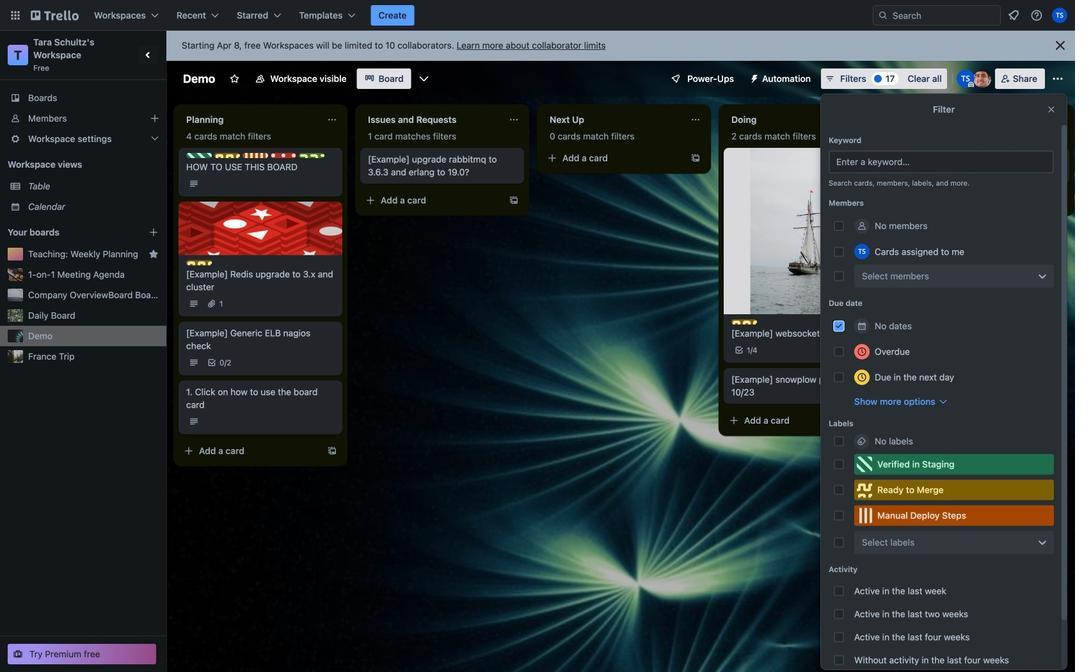 Task type: describe. For each thing, give the bounding box(es) containing it.
1 vertical spatial create from template… image
[[327, 446, 337, 456]]

Enter a keyword… text field
[[829, 150, 1054, 173]]

close popover image
[[1047, 104, 1057, 115]]

search image
[[878, 10, 889, 20]]

color: red, title: "unshippable!" element
[[271, 153, 296, 158]]

1 horizontal spatial color: green, title: "verified in staging" element
[[855, 454, 1054, 475]]

0 horizontal spatial color: orange, title: "manual deploy steps" element
[[243, 153, 268, 158]]

starred icon image
[[149, 249, 159, 259]]

customize views image
[[418, 72, 431, 85]]

james peterson (jamespeterson93) image
[[867, 342, 883, 358]]

1 horizontal spatial create from template… image
[[1054, 195, 1065, 205]]

primary element
[[0, 0, 1075, 31]]

star or unstar board image
[[229, 74, 240, 84]]

this member is an admin of this board. image
[[968, 82, 974, 88]]

open information menu image
[[1031, 9, 1043, 22]]

1 horizontal spatial color: orange, title: "manual deploy steps" element
[[855, 505, 1054, 526]]



Task type: locate. For each thing, give the bounding box(es) containing it.
2 vertical spatial tara schultz (taraschultz7) image
[[855, 244, 870, 259]]

1 vertical spatial color: orange, title: "manual deploy steps" element
[[855, 505, 1054, 526]]

tara schultz (taraschultz7) image
[[1052, 8, 1068, 23], [957, 70, 975, 88], [855, 244, 870, 259]]

color: orange, title: "manual deploy steps" element
[[243, 153, 268, 158], [855, 505, 1054, 526]]

color: yellow, title: "ready to merge" element
[[214, 153, 240, 158], [186, 260, 212, 265], [732, 319, 757, 325], [855, 480, 1054, 500]]

create from template… image
[[509, 195, 519, 205], [327, 446, 337, 456]]

1 horizontal spatial tara schultz (taraschultz7) image
[[957, 70, 975, 88]]

0 vertical spatial tara schultz (taraschultz7) image
[[1052, 8, 1068, 23]]

Board name text field
[[177, 68, 222, 89]]

show menu image
[[1052, 72, 1065, 85]]

0 horizontal spatial tara schultz (taraschultz7) image
[[855, 244, 870, 259]]

workspace navigation collapse icon image
[[140, 46, 157, 64]]

your boards with 6 items element
[[8, 225, 129, 240]]

sm image
[[745, 68, 762, 86]]

color: lime, title: "secrets" element
[[299, 153, 325, 158]]

1 vertical spatial color: green, title: "verified in staging" element
[[855, 454, 1054, 475]]

0 horizontal spatial create from template… image
[[691, 153, 701, 163]]

0 horizontal spatial create from template… image
[[327, 446, 337, 456]]

0 horizontal spatial color: green, title: "verified in staging" element
[[186, 153, 212, 158]]

0 vertical spatial color: orange, title: "manual deploy steps" element
[[243, 153, 268, 158]]

2 horizontal spatial tara schultz (taraschultz7) image
[[1052, 8, 1068, 23]]

1 vertical spatial create from template… image
[[1054, 195, 1065, 205]]

color: green, title: "verified in staging" element
[[186, 153, 212, 158], [855, 454, 1054, 475]]

add board image
[[149, 227, 159, 237]]

None text field
[[360, 109, 504, 130]]

james peterson (jamespeterson93) image
[[974, 70, 991, 88]]

1 horizontal spatial create from template… image
[[509, 195, 519, 205]]

1 vertical spatial tara schultz (taraschultz7) image
[[957, 70, 975, 88]]

create from template… image
[[691, 153, 701, 163], [1054, 195, 1065, 205]]

0 vertical spatial create from template… image
[[509, 195, 519, 205]]

tara schultz (taraschultz7) image inside primary element
[[1052, 8, 1068, 23]]

0 notifications image
[[1006, 8, 1022, 23]]

Search field
[[873, 5, 1001, 26]]

None text field
[[179, 109, 322, 130], [542, 109, 686, 130], [724, 109, 867, 130], [179, 109, 322, 130], [542, 109, 686, 130], [724, 109, 867, 130]]

back to home image
[[31, 5, 79, 26]]

0 vertical spatial color: green, title: "verified in staging" element
[[186, 153, 212, 158]]

0 vertical spatial create from template… image
[[691, 153, 701, 163]]



Task type: vqa. For each thing, say whether or not it's contained in the screenshot.
Enter a keyword… text box
yes



